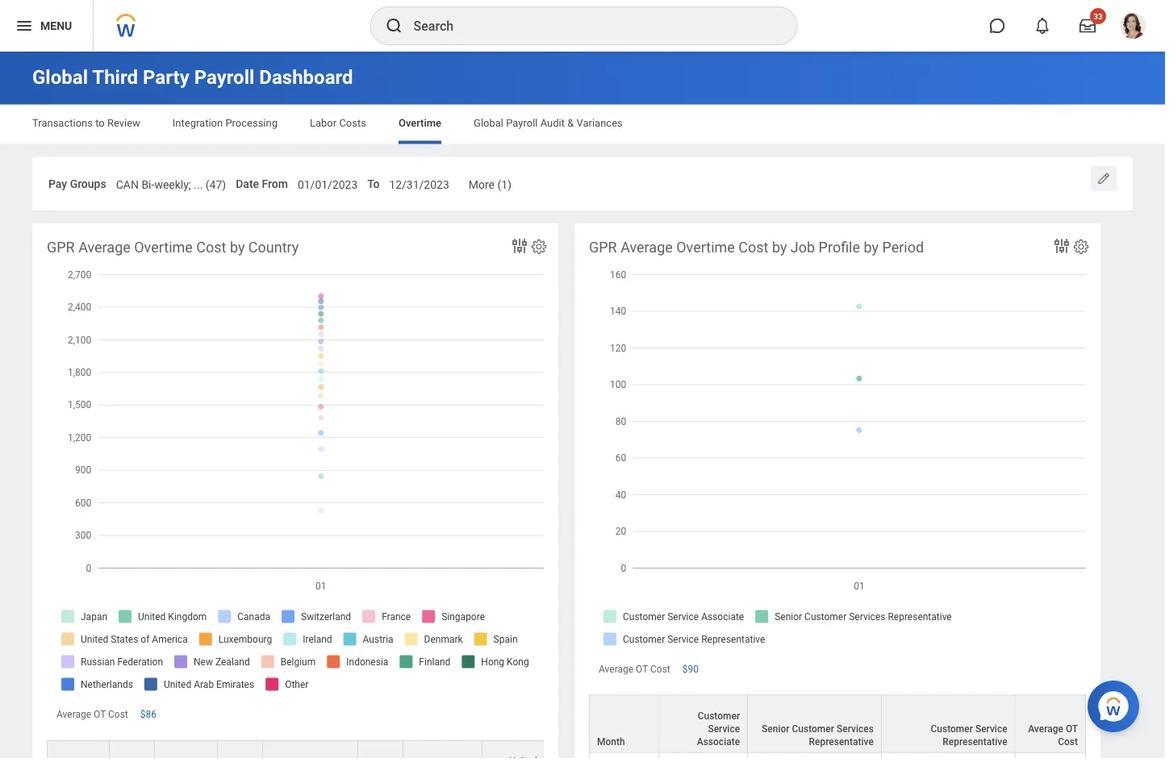 Task type: describe. For each thing, give the bounding box(es) containing it.
month button
[[590, 696, 659, 753]]

date from element
[[298, 168, 358, 197]]

01/01/2023 text field
[[298, 168, 358, 196]]

01/01/2023
[[298, 178, 358, 191]]

associate
[[697, 737, 740, 748]]

$86 button
[[140, 708, 159, 721]]

3 cell from the left
[[749, 754, 882, 759]]

1 column header from the left
[[47, 741, 110, 759]]

representative inside senior customer services representative
[[809, 737, 874, 748]]

customer service representative button
[[882, 696, 1015, 753]]

configure gpr average overtime cost by country image
[[530, 238, 548, 256]]

CAN Bi-weekly; ... (47) text field
[[116, 168, 226, 196]]

date
[[236, 177, 259, 191]]

job
[[791, 240, 816, 257]]

customer inside senior customer services representative
[[792, 724, 835, 735]]

&
[[568, 117, 574, 129]]

gpr average overtime cost by job profile by period element
[[575, 224, 1101, 759]]

month - click to sort/filter image
[[55, 755, 102, 759]]

pay groups
[[48, 177, 106, 191]]

33
[[1094, 11, 1103, 21]]

(47)
[[206, 178, 226, 191]]

global third party payroll dashboard main content
[[0, 52, 1166, 759]]

average inside popup button
[[1029, 724, 1064, 735]]

4 cell from the left
[[882, 754, 1016, 759]]

global third party payroll dashboard
[[32, 66, 353, 89]]

row inside gpr average overtime cost by country element
[[47, 741, 1166, 759]]

notifications large image
[[1035, 18, 1051, 34]]

review
[[107, 117, 140, 129]]

integration processing
[[173, 117, 278, 129]]

12/31/2023 text field
[[389, 168, 450, 196]]

can
[[116, 178, 139, 191]]

groups
[[70, 177, 106, 191]]

pay groups element
[[116, 168, 226, 197]]

by for job
[[773, 240, 787, 257]]

tab list inside global third party payroll dashboard main content
[[16, 105, 1150, 144]]

service for representative
[[976, 724, 1008, 735]]

month
[[597, 737, 625, 748]]

menu button
[[0, 0, 93, 52]]

average ot cost button
[[1016, 696, 1086, 753]]

ot inside popup button
[[1066, 724, 1079, 735]]

justify image
[[15, 16, 34, 36]]

overtime inside tab list
[[399, 117, 442, 129]]

4 column header from the left
[[218, 741, 263, 759]]

to
[[368, 177, 380, 191]]

senior customer services representative button
[[749, 696, 882, 753]]

7 column header from the left
[[404, 741, 483, 759]]

costs
[[339, 117, 366, 129]]

3 column header from the left
[[155, 741, 218, 759]]

ot for gpr average overtime cost by country
[[94, 709, 106, 720]]

global for global payroll audit & variances
[[474, 117, 504, 129]]

gpr for gpr average overtime cost by job profile by period
[[589, 240, 617, 257]]

overtime for gpr average overtime cost by country
[[134, 240, 193, 257]]

...
[[194, 178, 203, 191]]

customer for customer service associate
[[698, 711, 740, 722]]

payroll inside tab list
[[506, 117, 538, 129]]

to
[[95, 117, 105, 129]]

more (1)
[[469, 178, 512, 191]]

profile
[[819, 240, 861, 257]]

date from
[[236, 177, 288, 191]]

global payroll audit & variances
[[474, 117, 623, 129]]

Search Workday  search field
[[414, 8, 764, 44]]



Task type: vqa. For each thing, say whether or not it's contained in the screenshot.
Integration Processing
yes



Task type: locate. For each thing, give the bounding box(es) containing it.
1 horizontal spatial payroll
[[506, 117, 538, 129]]

$90
[[683, 664, 699, 675]]

cost
[[196, 240, 226, 257], [739, 240, 769, 257], [651, 664, 671, 675], [108, 709, 128, 720], [1059, 737, 1079, 748]]

period
[[883, 240, 925, 257]]

by left country
[[230, 240, 245, 257]]

0 vertical spatial ot
[[636, 664, 648, 675]]

representative
[[809, 737, 874, 748], [943, 737, 1008, 748]]

row containing customer service associate
[[589, 696, 1087, 754]]

gpr down pay
[[47, 240, 75, 257]]

1 horizontal spatial ot
[[636, 664, 648, 675]]

tab list
[[16, 105, 1150, 144]]

by
[[230, 240, 245, 257], [773, 240, 787, 257], [864, 240, 879, 257]]

1 by from the left
[[230, 240, 245, 257]]

0 horizontal spatial global
[[32, 66, 88, 89]]

0 horizontal spatial ot
[[94, 709, 106, 720]]

pay
[[48, 177, 67, 191]]

gpr average overtime cost by country
[[47, 240, 299, 257]]

gpr for gpr average overtime cost by country
[[47, 240, 75, 257]]

More (1) text field
[[469, 168, 512, 196]]

cell down average ot cost popup button
[[1016, 754, 1087, 759]]

labor
[[310, 117, 337, 129]]

cell down month
[[589, 754, 660, 759]]

8 column header from the left
[[483, 741, 546, 759]]

service inside customer service associate
[[708, 724, 740, 735]]

configure and view chart data image
[[1053, 237, 1072, 256]]

customer service associate button
[[660, 696, 748, 753]]

5 cell from the left
[[1016, 754, 1087, 759]]

payroll left audit
[[506, 117, 538, 129]]

party
[[143, 66, 189, 89]]

cost inside popup button
[[1059, 737, 1079, 748]]

2 service from the left
[[976, 724, 1008, 735]]

average
[[78, 240, 131, 257], [621, 240, 673, 257], [599, 664, 634, 675], [57, 709, 91, 720], [1029, 724, 1064, 735]]

0 horizontal spatial gpr
[[47, 240, 75, 257]]

1 vertical spatial ot
[[94, 709, 106, 720]]

cell down associate on the right bottom
[[660, 754, 749, 759]]

0 vertical spatial average ot cost
[[599, 664, 671, 675]]

inbox large image
[[1080, 18, 1096, 34]]

representative left average ot cost popup button
[[943, 737, 1008, 748]]

$86
[[140, 709, 157, 720]]

ot inside gpr average overtime cost by country element
[[94, 709, 106, 720]]

representative inside customer service representative
[[943, 737, 1008, 748]]

1 horizontal spatial overtime
[[399, 117, 442, 129]]

overtime for gpr average overtime cost by job profile by period
[[677, 240, 735, 257]]

row
[[589, 696, 1087, 754], [47, 741, 1166, 759], [589, 754, 1087, 759]]

service left average ot cost popup button
[[976, 724, 1008, 735]]

0 horizontal spatial customer
[[698, 711, 740, 722]]

1 horizontal spatial by
[[773, 240, 787, 257]]

services
[[837, 724, 874, 735]]

(1)
[[498, 178, 512, 191]]

profile logan mcneil image
[[1121, 13, 1146, 42]]

2 vertical spatial average ot cost
[[1029, 724, 1079, 748]]

5 column header from the left
[[263, 741, 358, 759]]

0 horizontal spatial average ot cost
[[57, 709, 128, 720]]

senior
[[762, 724, 790, 735]]

by for country
[[230, 240, 245, 257]]

0 horizontal spatial service
[[708, 724, 740, 735]]

integration
[[173, 117, 223, 129]]

by left job
[[773, 240, 787, 257]]

0 vertical spatial payroll
[[194, 66, 255, 89]]

overtime inside the gpr average overtime cost by job profile by period element
[[677, 240, 735, 257]]

payroll up integration processing
[[194, 66, 255, 89]]

1 horizontal spatial representative
[[943, 737, 1008, 748]]

2 horizontal spatial customer
[[931, 724, 974, 735]]

service inside customer service representative
[[976, 724, 1008, 735]]

global up more (1) text field at the left of page
[[474, 117, 504, 129]]

configure gpr average overtime cost by job profile by period image
[[1073, 238, 1091, 256]]

0 horizontal spatial overtime
[[134, 240, 193, 257]]

can bi-weekly; ... (47)
[[116, 178, 226, 191]]

more
[[469, 178, 495, 191]]

1 vertical spatial payroll
[[506, 117, 538, 129]]

ot
[[636, 664, 648, 675], [94, 709, 106, 720], [1066, 724, 1079, 735]]

2 horizontal spatial ot
[[1066, 724, 1079, 735]]

service up associate on the right bottom
[[708, 724, 740, 735]]

1 vertical spatial average ot cost
[[57, 709, 128, 720]]

search image
[[385, 16, 404, 36]]

2 gpr from the left
[[589, 240, 617, 257]]

processing
[[226, 117, 278, 129]]

3 by from the left
[[864, 240, 879, 257]]

global up the transactions
[[32, 66, 88, 89]]

2 horizontal spatial by
[[864, 240, 879, 257]]

1 representative from the left
[[809, 737, 874, 748]]

variances
[[577, 117, 623, 129]]

menu
[[40, 19, 72, 32]]

cell down senior customer services representative
[[749, 754, 882, 759]]

from
[[262, 177, 288, 191]]

service
[[708, 724, 740, 735], [976, 724, 1008, 735]]

1 horizontal spatial gpr
[[589, 240, 617, 257]]

gpr average overtime cost by job profile by period
[[589, 240, 925, 257]]

customer
[[698, 711, 740, 722], [792, 724, 835, 735], [931, 724, 974, 735]]

ot for gpr average overtime cost by job profile by period
[[636, 664, 648, 675]]

0 horizontal spatial representative
[[809, 737, 874, 748]]

payroll
[[194, 66, 255, 89], [506, 117, 538, 129]]

average ot cost
[[599, 664, 671, 675], [57, 709, 128, 720], [1029, 724, 1079, 748]]

by right profile
[[864, 240, 879, 257]]

1 horizontal spatial average ot cost
[[599, 664, 671, 675]]

average ot cost for gpr average overtime cost by country
[[57, 709, 128, 720]]

configure and view chart data image
[[510, 237, 530, 256]]

average ot cost inside popup button
[[1029, 724, 1079, 748]]

gpr
[[47, 240, 75, 257], [589, 240, 617, 257]]

0 horizontal spatial by
[[230, 240, 245, 257]]

global inside tab list
[[474, 117, 504, 129]]

customer for customer service representative
[[931, 724, 974, 735]]

dashboard
[[259, 66, 353, 89]]

gpr average overtime cost by country element
[[32, 224, 1166, 759]]

representative down services
[[809, 737, 874, 748]]

transactions
[[32, 117, 93, 129]]

2 cell from the left
[[660, 754, 749, 759]]

1 horizontal spatial global
[[474, 117, 504, 129]]

transactions to review
[[32, 117, 140, 129]]

third
[[92, 66, 138, 89]]

0 horizontal spatial payroll
[[194, 66, 255, 89]]

customer service associate
[[697, 711, 740, 748]]

2 representative from the left
[[943, 737, 1008, 748]]

average ot cost for gpr average overtime cost by job profile by period
[[599, 664, 671, 675]]

2 horizontal spatial overtime
[[677, 240, 735, 257]]

audit
[[541, 117, 565, 129]]

global for global third party payroll dashboard
[[32, 66, 88, 89]]

2 horizontal spatial average ot cost
[[1029, 724, 1079, 748]]

1 vertical spatial global
[[474, 117, 504, 129]]

column header
[[47, 741, 110, 759], [110, 741, 155, 759], [155, 741, 218, 759], [218, 741, 263, 759], [263, 741, 358, 759], [358, 741, 404, 759], [404, 741, 483, 759], [483, 741, 546, 759]]

bi-
[[142, 178, 155, 191]]

6 column header from the left
[[358, 741, 404, 759]]

country
[[249, 240, 299, 257]]

customer inside customer service representative
[[931, 724, 974, 735]]

average ot cost inside gpr average overtime cost by country element
[[57, 709, 128, 720]]

labor costs
[[310, 117, 366, 129]]

menu banner
[[0, 0, 1166, 52]]

0 vertical spatial global
[[32, 66, 88, 89]]

cell down customer service representative
[[882, 754, 1016, 759]]

2 by from the left
[[773, 240, 787, 257]]

global
[[32, 66, 88, 89], [474, 117, 504, 129]]

33 button
[[1071, 8, 1107, 44]]

2 column header from the left
[[110, 741, 155, 759]]

customer service representative
[[931, 724, 1008, 748]]

$90 button
[[683, 663, 702, 676]]

to element
[[389, 168, 450, 197]]

12/31/2023
[[389, 178, 450, 191]]

1 gpr from the left
[[47, 240, 75, 257]]

customer inside customer service associate
[[698, 711, 740, 722]]

1 service from the left
[[708, 724, 740, 735]]

senior customer services representative
[[762, 724, 874, 748]]

tab list containing transactions to review
[[16, 105, 1150, 144]]

gpr right configure gpr average overtime cost by country image
[[589, 240, 617, 257]]

1 cell from the left
[[589, 754, 660, 759]]

overtime inside gpr average overtime cost by country element
[[134, 240, 193, 257]]

2 vertical spatial ot
[[1066, 724, 1079, 735]]

overtime
[[399, 117, 442, 129], [134, 240, 193, 257], [677, 240, 735, 257]]

service for associate
[[708, 724, 740, 735]]

weekly;
[[155, 178, 191, 191]]

1 horizontal spatial customer
[[792, 724, 835, 735]]

cell
[[589, 754, 660, 759], [660, 754, 749, 759], [749, 754, 882, 759], [882, 754, 1016, 759], [1016, 754, 1087, 759]]

1 horizontal spatial service
[[976, 724, 1008, 735]]

edit image
[[1096, 171, 1113, 187]]



